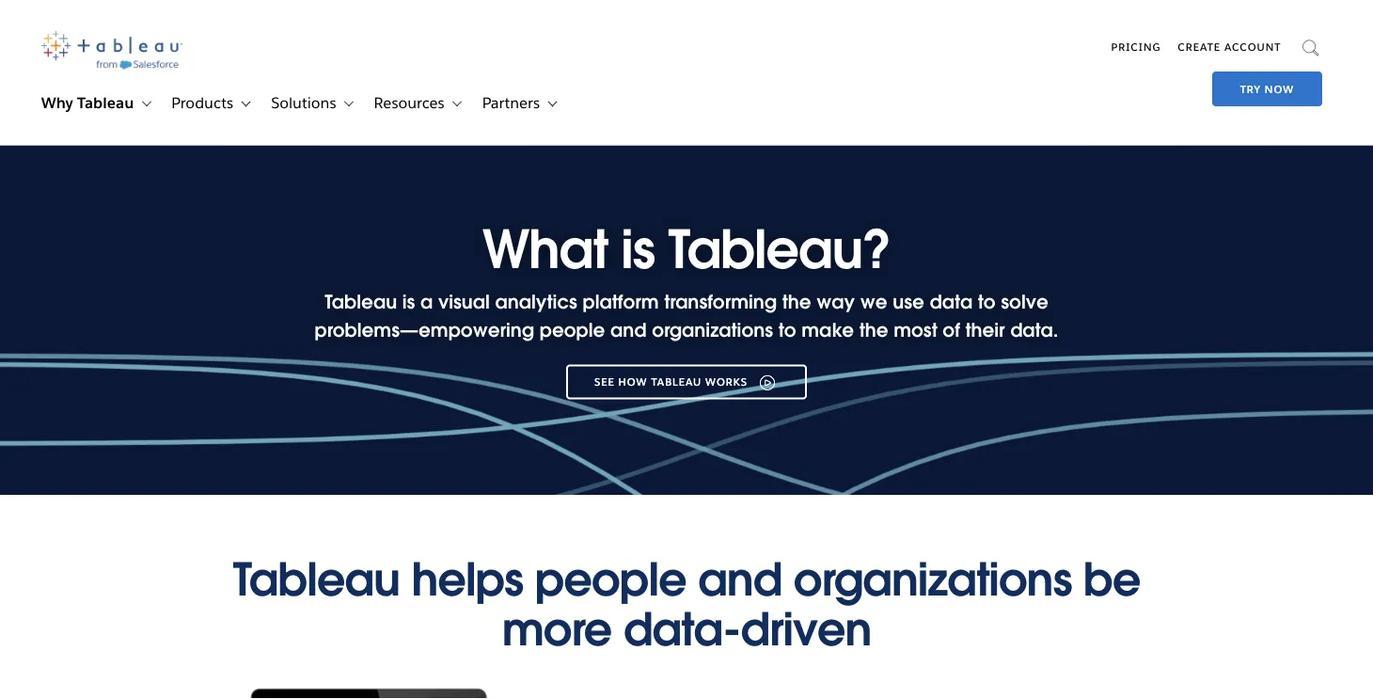 Task type: vqa. For each thing, say whether or not it's contained in the screenshot.
"Olivia DiGiacomo" icon
no



Task type: locate. For each thing, give the bounding box(es) containing it.
0 vertical spatial the
[[783, 290, 812, 314]]

0 vertical spatial is
[[621, 216, 655, 283]]

most
[[894, 318, 938, 343]]

tableau, from salesforce image
[[41, 31, 182, 69]]

why tableau
[[41, 93, 134, 112]]

navigation containing pricing
[[1055, 26, 1323, 110]]

the left way
[[783, 290, 812, 314]]

0 horizontal spatial organizations
[[652, 318, 774, 343]]

1 horizontal spatial and
[[698, 551, 782, 609]]

1 vertical spatial organizations
[[794, 551, 1072, 609]]

organizations inside tableau helps people and organizations be more data-driven
[[794, 551, 1072, 609]]

tableau
[[77, 93, 134, 112], [325, 290, 397, 314], [652, 375, 702, 389], [233, 551, 400, 609]]

products
[[172, 93, 234, 112]]

menu toggle image for why tableau
[[137, 94, 154, 111]]

1 vertical spatial people
[[535, 551, 687, 609]]

create account link
[[1170, 26, 1290, 68]]

resources link
[[359, 84, 445, 122]]

menu toggle image right partners
[[543, 94, 560, 111]]

why
[[41, 93, 73, 112]]

0 vertical spatial to
[[979, 290, 996, 314]]

1 menu toggle image from the left
[[137, 94, 154, 111]]

account
[[1225, 40, 1282, 54]]

3 menu toggle image from the left
[[339, 94, 356, 111]]

use
[[893, 290, 925, 314]]

people
[[540, 318, 606, 343], [535, 551, 687, 609]]

people inside tableau helps people and organizations be more data-driven
[[535, 551, 687, 609]]

the
[[783, 290, 812, 314], [860, 318, 889, 343]]

see how tableau works link
[[567, 365, 807, 399]]

tableau helps people and organizations be more data-driven
[[233, 551, 1141, 659]]

to up their
[[979, 290, 996, 314]]

try now link
[[1213, 72, 1323, 106]]

to left make
[[779, 318, 797, 343]]

1 horizontal spatial organizations
[[794, 551, 1072, 609]]

problems—empowering
[[315, 318, 535, 343]]

make
[[802, 318, 855, 343]]

menu toggle image left products link
[[137, 94, 154, 111]]

0 vertical spatial people
[[540, 318, 606, 343]]

their
[[966, 318, 1006, 343]]

organizations
[[652, 318, 774, 343], [794, 551, 1072, 609]]

menu toggle image
[[448, 94, 465, 111]]

partners
[[482, 93, 540, 112]]

create
[[1179, 40, 1222, 54]]

1 horizontal spatial is
[[621, 216, 655, 283]]

menu toggle image right the solutions on the top left
[[339, 94, 356, 111]]

2 menu toggle image from the left
[[236, 94, 253, 111]]

way
[[817, 290, 856, 314]]

see
[[595, 375, 615, 389]]

pricing
[[1112, 40, 1162, 54]]

data-
[[624, 601, 741, 659]]

menu toggle image right products
[[236, 94, 253, 111]]

1 vertical spatial the
[[860, 318, 889, 343]]

0 horizontal spatial is
[[403, 290, 415, 314]]

solve
[[1002, 290, 1049, 314]]

try
[[1241, 82, 1262, 96]]

resources
[[374, 93, 445, 112]]

what
[[483, 216, 608, 283]]

0 horizontal spatial to
[[779, 318, 797, 343]]

menu toggle image for solutions
[[339, 94, 356, 111]]

1 vertical spatial and
[[698, 551, 782, 609]]

menu toggle image for products
[[236, 94, 253, 111]]

and
[[611, 318, 647, 343], [698, 551, 782, 609]]

menu toggle image for partners
[[543, 94, 560, 111]]

tableau inside "what is tableau? tableau is a visual analytics platform transforming the way we use data to solve problems—empowering people and organizations to make the most of their data."
[[325, 290, 397, 314]]

tableau?
[[669, 216, 891, 283]]

1 horizontal spatial the
[[860, 318, 889, 343]]

4 menu toggle image from the left
[[543, 94, 560, 111]]

navigation inside main element
[[1055, 26, 1323, 110]]

driven
[[741, 601, 872, 659]]

main element
[[0, 0, 1374, 144]]

and inside "what is tableau? tableau is a visual analytics platform transforming the way we use data to solve problems—empowering people and organizations to make the most of their data."
[[611, 318, 647, 343]]

data.
[[1011, 318, 1059, 343]]

is up platform
[[621, 216, 655, 283]]

is
[[621, 216, 655, 283], [403, 290, 415, 314]]

is left a
[[403, 290, 415, 314]]

to
[[979, 290, 996, 314], [779, 318, 797, 343]]

the down we
[[860, 318, 889, 343]]

now
[[1266, 82, 1295, 96]]

and inside tableau helps people and organizations be more data-driven
[[698, 551, 782, 609]]

1 vertical spatial is
[[403, 290, 415, 314]]

0 horizontal spatial the
[[783, 290, 812, 314]]

menu toggle image
[[137, 94, 154, 111], [236, 94, 253, 111], [339, 94, 356, 111], [543, 94, 560, 111]]

0 horizontal spatial and
[[611, 318, 647, 343]]

0 vertical spatial and
[[611, 318, 647, 343]]

navigation
[[1055, 26, 1323, 110]]

transforming
[[665, 290, 777, 314]]

of
[[943, 318, 961, 343]]

0 vertical spatial organizations
[[652, 318, 774, 343]]



Task type: describe. For each thing, give the bounding box(es) containing it.
be
[[1084, 551, 1141, 609]]

a
[[421, 290, 433, 314]]

pricing link
[[1104, 26, 1170, 68]]

products link
[[157, 84, 234, 122]]

organizations inside "what is tableau? tableau is a visual analytics platform transforming the way we use data to solve problems—empowering people and organizations to make the most of their data."
[[652, 318, 774, 343]]

1 horizontal spatial to
[[979, 290, 996, 314]]

solutions
[[271, 93, 336, 112]]

tableau inside tableau helps people and organizations be more data-driven
[[233, 551, 400, 609]]

what is tableau? tableau is a visual analytics platform transforming the way we use data to solve problems—empowering people and organizations to make the most of their data.
[[315, 216, 1059, 343]]

data
[[930, 290, 973, 314]]

works
[[706, 375, 748, 389]]

how
[[619, 375, 648, 389]]

tableau inside main element
[[77, 93, 134, 112]]

visual
[[438, 290, 490, 314]]

why tableau link
[[26, 84, 134, 122]]

platform
[[583, 290, 659, 314]]

1 vertical spatial to
[[779, 318, 797, 343]]

create account
[[1179, 40, 1282, 54]]

analytics
[[495, 290, 578, 314]]

people inside "what is tableau? tableau is a visual analytics platform transforming the way we use data to solve problems—empowering people and organizations to make the most of their data."
[[540, 318, 606, 343]]

more
[[502, 601, 612, 659]]

we
[[861, 290, 888, 314]]

try now
[[1241, 82, 1295, 96]]

solutions link
[[256, 84, 336, 122]]

partners link
[[467, 84, 540, 122]]

helps
[[412, 551, 523, 609]]

see how tableau works
[[595, 375, 748, 389]]



